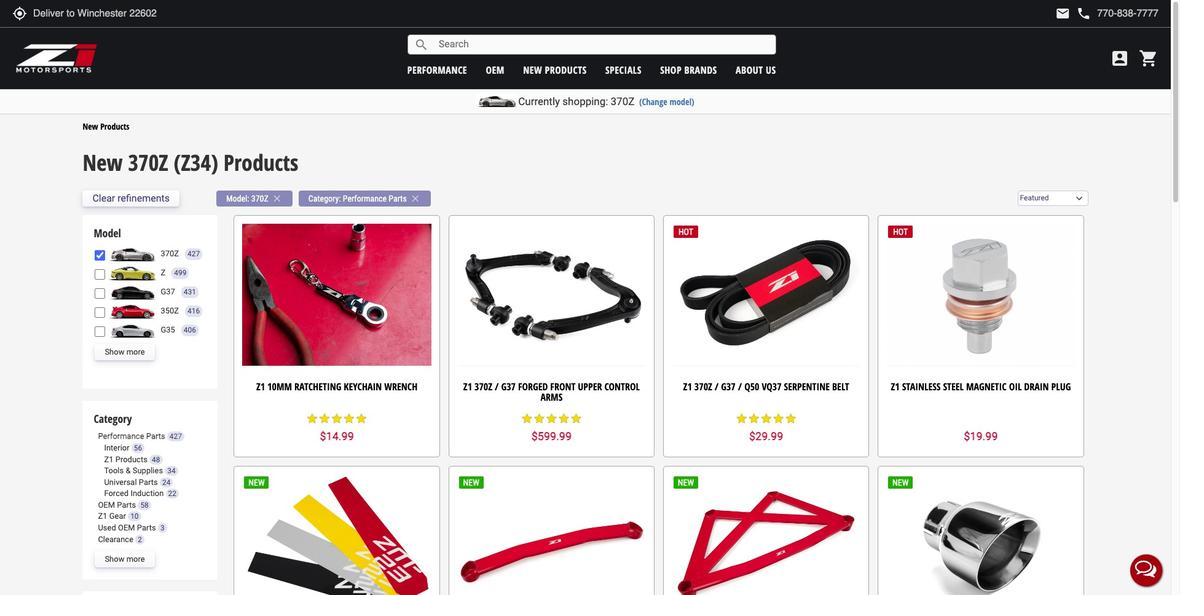 Task type: locate. For each thing, give the bounding box(es) containing it.
z1 for z1 stainless steel magnetic oil drain plug
[[891, 380, 900, 393]]

show
[[105, 347, 124, 357], [105, 555, 124, 564]]

3 / from the left
[[738, 380, 742, 393]]

1 horizontal spatial oem
[[118, 523, 135, 532]]

clear refinements button
[[83, 190, 180, 206]]

350z
[[161, 306, 179, 315]]

15 star from the left
[[785, 412, 797, 425]]

drain
[[1025, 380, 1049, 393]]

1 horizontal spatial g37
[[501, 380, 516, 393]]

370z right model:
[[251, 193, 269, 203]]

show more down infiniti g35 coupe sedan v35 v36 skyline 2003 2004 2005 2006 2007 2008 3.5l vq35de revup rev up vq35hr z1 motorsports image
[[105, 347, 145, 357]]

22
[[168, 490, 177, 498]]

z1 for z1 370z / g37 / q50 vq37 serpentine belt
[[684, 380, 692, 393]]

z
[[161, 268, 166, 277]]

performance inside category: performance parts close
[[343, 193, 387, 203]]

6 star from the left
[[521, 412, 533, 425]]

2 horizontal spatial g37
[[721, 380, 736, 393]]

forced
[[104, 489, 129, 498]]

oem down forced
[[98, 500, 115, 510]]

2 / from the left
[[715, 380, 719, 393]]

370z up z
[[161, 249, 179, 258]]

0 vertical spatial show more button
[[95, 344, 155, 360]]

0 vertical spatial oem
[[486, 63, 505, 77]]

1 new from the top
[[83, 120, 98, 132]]

performance right category:
[[343, 193, 387, 203]]

performance up interior
[[98, 432, 144, 441]]

show down clearance
[[105, 555, 124, 564]]

0 vertical spatial more
[[126, 347, 145, 357]]

427 up "34" on the bottom left
[[170, 433, 182, 441]]

2 show more button from the top
[[95, 552, 155, 568]]

1 / from the left
[[495, 380, 499, 393]]

0 horizontal spatial /
[[495, 380, 499, 393]]

0 horizontal spatial 427
[[170, 433, 182, 441]]

5 star from the left
[[355, 412, 368, 425]]

gear
[[109, 512, 126, 521]]

performance for category:
[[343, 193, 387, 203]]

1 vertical spatial oem
[[98, 500, 115, 510]]

370z
[[611, 95, 635, 108], [128, 148, 168, 178], [251, 193, 269, 203], [161, 249, 179, 258], [475, 380, 493, 393], [695, 380, 713, 393]]

48
[[152, 455, 160, 464]]

oil
[[1009, 380, 1022, 393]]

performance link
[[408, 63, 467, 77]]

1 show from the top
[[105, 347, 124, 357]]

new
[[83, 120, 98, 132], [83, 148, 123, 178]]

1 show more from the top
[[105, 347, 145, 357]]

parts inside category: performance parts close
[[389, 193, 407, 203]]

1 horizontal spatial close
[[410, 193, 421, 204]]

None checkbox
[[95, 250, 105, 260], [95, 269, 105, 280], [95, 288, 105, 299], [95, 307, 105, 318], [95, 326, 105, 337], [95, 250, 105, 260], [95, 269, 105, 280], [95, 288, 105, 299], [95, 307, 105, 318], [95, 326, 105, 337]]

7 star from the left
[[533, 412, 546, 425]]

0 horizontal spatial performance
[[98, 432, 144, 441]]

370z inside z1 370z / g37 forged front upper control arms
[[475, 380, 493, 393]]

2 show more from the top
[[105, 555, 145, 564]]

z1 inside z1 370z / g37 forged front upper control arms
[[464, 380, 472, 393]]

more down 2
[[126, 555, 145, 564]]

g37 inside z1 370z / g37 forged front upper control arms
[[501, 380, 516, 393]]

star star star star star $599.99
[[521, 412, 583, 443]]

currently
[[518, 95, 560, 108]]

1 vertical spatial show
[[105, 555, 124, 564]]

show more button for model
[[95, 344, 155, 360]]

g37
[[161, 287, 175, 296], [501, 380, 516, 393], [721, 380, 736, 393]]

&
[[126, 466, 131, 475]]

1 vertical spatial performance
[[98, 432, 144, 441]]

more for model
[[126, 347, 145, 357]]

1 vertical spatial show more button
[[95, 552, 155, 568]]

2 more from the top
[[126, 555, 145, 564]]

1 horizontal spatial /
[[715, 380, 719, 393]]

show more button down clearance
[[95, 552, 155, 568]]

34
[[167, 467, 176, 475]]

used
[[98, 523, 116, 532]]

0 vertical spatial performance
[[343, 193, 387, 203]]

1 vertical spatial show more
[[105, 555, 145, 564]]

g37 left q50
[[721, 380, 736, 393]]

search
[[414, 37, 429, 52]]

more
[[126, 347, 145, 357], [126, 555, 145, 564]]

new products
[[523, 63, 587, 77]]

0 horizontal spatial oem
[[98, 500, 115, 510]]

1 horizontal spatial 427
[[188, 249, 200, 258]]

2 new from the top
[[83, 148, 123, 178]]

new for new 370z (z34) products
[[83, 148, 123, 178]]

58
[[140, 501, 149, 510]]

1 more from the top
[[126, 347, 145, 357]]

z1
[[256, 380, 265, 393], [464, 380, 472, 393], [684, 380, 692, 393], [891, 380, 900, 393], [104, 455, 113, 464], [98, 512, 107, 521]]

2 horizontal spatial /
[[738, 380, 742, 393]]

3
[[160, 524, 165, 532]]

1 horizontal spatial performance
[[343, 193, 387, 203]]

370z up refinements in the left top of the page
[[128, 148, 168, 178]]

1 show more button from the top
[[95, 344, 155, 360]]

show down infiniti g35 coupe sedan v35 v36 skyline 2003 2004 2005 2006 2007 2008 3.5l vq35de revup rev up vq35hr z1 motorsports image
[[105, 347, 124, 357]]

belt
[[833, 380, 850, 393]]

/ inside z1 370z / g37 forged front upper control arms
[[495, 380, 499, 393]]

427 inside category performance parts 427 interior 56 z1 products 48 tools & supplies 34 universal parts 24 forced induction 22 oem parts 58 z1 gear 10 used oem parts 3 clearance 2
[[170, 433, 182, 441]]

about us link
[[736, 63, 776, 77]]

1 star from the left
[[306, 412, 319, 425]]

370z inside 'model: 370z close'
[[251, 193, 269, 203]]

new for new products
[[83, 120, 98, 132]]

370z for new 370z (z34) products
[[128, 148, 168, 178]]

g37 up '350z' at the bottom left of page
[[161, 287, 175, 296]]

clear
[[92, 193, 115, 204]]

0 horizontal spatial close
[[272, 193, 283, 204]]

currently shopping: 370z (change model)
[[518, 95, 695, 108]]

370z left q50
[[695, 380, 713, 393]]

24
[[162, 478, 171, 487]]

56
[[134, 444, 142, 453]]

nissan 370z z34 2009 2010 2011 2012 2013 2014 2015 2016 2017 2018 2019 3.7l vq37vhr vhr nismo z1 motorsports image
[[108, 246, 158, 262]]

8 star from the left
[[546, 412, 558, 425]]

show more button
[[95, 344, 155, 360], [95, 552, 155, 568]]

show more button down infiniti g35 coupe sedan v35 v36 skyline 2003 2004 2005 2006 2007 2008 3.5l vq35de revup rev up vq35hr z1 motorsports image
[[95, 344, 155, 360]]

about us
[[736, 63, 776, 77]]

universal
[[104, 478, 137, 487]]

9 star from the left
[[558, 412, 570, 425]]

account_box
[[1111, 49, 1130, 68]]

z1 370z / g37 / q50 vq37 serpentine belt
[[684, 380, 850, 393]]

performance inside category performance parts 427 interior 56 z1 products 48 tools & supplies 34 universal parts 24 forced induction 22 oem parts 58 z1 gear 10 used oem parts 3 clearance 2
[[98, 432, 144, 441]]

1 close from the left
[[272, 193, 283, 204]]

427
[[188, 249, 200, 258], [170, 433, 182, 441]]

oem down 10
[[118, 523, 135, 532]]

2 close from the left
[[410, 193, 421, 204]]

427 up 431
[[188, 249, 200, 258]]

370z left forged
[[475, 380, 493, 393]]

2 vertical spatial oem
[[118, 523, 135, 532]]

0 vertical spatial show more
[[105, 347, 145, 357]]

keychain
[[344, 380, 382, 393]]

0 vertical spatial show
[[105, 347, 124, 357]]

show more
[[105, 347, 145, 357], [105, 555, 145, 564]]

performance for category
[[98, 432, 144, 441]]

g37 left forged
[[501, 380, 516, 393]]

close
[[272, 193, 283, 204], [410, 193, 421, 204]]

performance
[[343, 193, 387, 203], [98, 432, 144, 441]]

2 star from the left
[[319, 412, 331, 425]]

2 vertical spatial products
[[115, 455, 147, 464]]

show more for model
[[105, 347, 145, 357]]

star star star star star $29.99
[[736, 412, 797, 443]]

more down infiniti g35 coupe sedan v35 v36 skyline 2003 2004 2005 2006 2007 2008 3.5l vq35de revup rev up vq35hr z1 motorsports image
[[126, 347, 145, 357]]

10 star from the left
[[570, 412, 583, 425]]

/ for /
[[715, 380, 719, 393]]

wrench
[[385, 380, 418, 393]]

370z left (change
[[611, 95, 635, 108]]

1 vertical spatial 427
[[170, 433, 182, 441]]

0 vertical spatial products
[[100, 120, 129, 132]]

clearance
[[98, 535, 133, 544]]

star
[[306, 412, 319, 425], [319, 412, 331, 425], [331, 412, 343, 425], [343, 412, 355, 425], [355, 412, 368, 425], [521, 412, 533, 425], [533, 412, 546, 425], [546, 412, 558, 425], [558, 412, 570, 425], [570, 412, 583, 425], [736, 412, 748, 425], [748, 412, 760, 425], [760, 412, 773, 425], [773, 412, 785, 425], [785, 412, 797, 425]]

model)
[[670, 96, 695, 108]]

shopping_cart link
[[1136, 49, 1159, 68]]

2 show from the top
[[105, 555, 124, 564]]

z1 stainless steel magnetic oil drain plug
[[891, 380, 1071, 393]]

show more down clearance
[[105, 555, 145, 564]]

11 star from the left
[[736, 412, 748, 425]]

category: performance parts close
[[309, 193, 421, 204]]

370z for z1 370z / g37 / q50 vq37 serpentine belt
[[695, 380, 713, 393]]

4 star from the left
[[343, 412, 355, 425]]

phone
[[1077, 6, 1092, 21]]

infiniti g37 coupe sedan convertible v36 cv36 hv36 skyline 2008 2009 2010 2011 2012 2013 3.7l vq37vhr z1 motorsports image
[[108, 284, 158, 300]]

0 vertical spatial 427
[[188, 249, 200, 258]]

shopping:
[[563, 95, 608, 108]]

induction
[[131, 489, 164, 498]]

12 star from the left
[[748, 412, 760, 425]]

oem
[[486, 63, 505, 77], [98, 500, 115, 510], [118, 523, 135, 532]]

ratcheting
[[295, 380, 342, 393]]

oem left new
[[486, 63, 505, 77]]

0 vertical spatial new
[[83, 120, 98, 132]]

1 vertical spatial more
[[126, 555, 145, 564]]

infiniti g35 coupe sedan v35 v36 skyline 2003 2004 2005 2006 2007 2008 3.5l vq35de revup rev up vq35hr z1 motorsports image
[[108, 322, 158, 338]]

2 horizontal spatial oem
[[486, 63, 505, 77]]

1 vertical spatial new
[[83, 148, 123, 178]]

1 vertical spatial products
[[224, 148, 299, 178]]

g35
[[161, 325, 175, 334]]

model: 370z close
[[226, 193, 283, 204]]

new
[[523, 63, 542, 77]]



Task type: describe. For each thing, give the bounding box(es) containing it.
us
[[766, 63, 776, 77]]

more for category
[[126, 555, 145, 564]]

category:
[[309, 193, 341, 203]]

specials
[[606, 63, 642, 77]]

10
[[130, 512, 139, 521]]

new products link
[[523, 63, 587, 77]]

new 370z (z34) products
[[83, 148, 299, 178]]

0 horizontal spatial g37
[[161, 287, 175, 296]]

new products
[[83, 120, 129, 132]]

my_location
[[12, 6, 27, 21]]

shop brands link
[[661, 63, 717, 77]]

g37 for z1 370z / g37 / q50 vq37 serpentine belt
[[721, 380, 736, 393]]

show for model
[[105, 347, 124, 357]]

z1 for z1 370z / g37 forged front upper control arms
[[464, 380, 472, 393]]

370z for model: 370z close
[[251, 193, 269, 203]]

products inside category performance parts 427 interior 56 z1 products 48 tools & supplies 34 universal parts 24 forced induction 22 oem parts 58 z1 gear 10 used oem parts 3 clearance 2
[[115, 455, 147, 464]]

z1 for z1 10mm ratcheting keychain wrench
[[256, 380, 265, 393]]

clear refinements
[[92, 193, 170, 204]]

431
[[184, 287, 196, 296]]

new products link
[[83, 120, 129, 132]]

2
[[138, 535, 142, 544]]

model
[[94, 226, 121, 241]]

about
[[736, 63, 763, 77]]

show for category
[[105, 555, 124, 564]]

star star star star star $14.99
[[306, 412, 368, 443]]

406
[[184, 326, 196, 334]]

z1 motorsports logo image
[[15, 43, 98, 74]]

show more for category
[[105, 555, 145, 564]]

shopping_cart
[[1139, 49, 1159, 68]]

14 star from the left
[[773, 412, 785, 425]]

phone link
[[1077, 6, 1159, 21]]

forged
[[518, 380, 548, 393]]

$14.99
[[320, 430, 354, 443]]

serpentine
[[784, 380, 830, 393]]

$599.99
[[532, 430, 572, 443]]

shop brands
[[661, 63, 717, 77]]

z1 10mm ratcheting keychain wrench
[[256, 380, 418, 393]]

499
[[174, 268, 187, 277]]

/ for forged
[[495, 380, 499, 393]]

stainless
[[902, 380, 941, 393]]

2023 nissan z image
[[108, 265, 158, 281]]

supplies
[[133, 466, 163, 475]]

q50
[[745, 380, 760, 393]]

model:
[[226, 193, 249, 203]]

$19.99
[[964, 430, 998, 443]]

front
[[551, 380, 576, 393]]

Search search field
[[429, 35, 776, 54]]

account_box link
[[1107, 49, 1133, 68]]

g37 for z1 370z / g37 forged front upper control arms
[[501, 380, 516, 393]]

10mm
[[268, 380, 292, 393]]

brands
[[685, 63, 717, 77]]

specials link
[[606, 63, 642, 77]]

3 star from the left
[[331, 412, 343, 425]]

13 star from the left
[[760, 412, 773, 425]]

mail
[[1056, 6, 1071, 21]]

category
[[94, 411, 132, 426]]

control
[[605, 380, 640, 393]]

nissan 350z z33 2003 2004 2005 2006 2007 2008 2009 vq35de 3.5l revup rev up vq35hr nismo z1 motorsports image
[[108, 303, 158, 319]]

plug
[[1052, 380, 1071, 393]]

interior
[[104, 443, 130, 453]]

oem link
[[486, 63, 505, 77]]

z1 370z / g37 forged front upper control arms
[[464, 380, 640, 404]]

category performance parts 427 interior 56 z1 products 48 tools & supplies 34 universal parts 24 forced induction 22 oem parts 58 z1 gear 10 used oem parts 3 clearance 2
[[94, 411, 182, 544]]

refinements
[[118, 193, 170, 204]]

$29.99
[[750, 430, 784, 443]]

mail link
[[1056, 6, 1071, 21]]

show more button for category
[[95, 552, 155, 568]]

416
[[188, 307, 200, 315]]

370z for z1 370z / g37 forged front upper control arms
[[475, 380, 493, 393]]

upper
[[578, 380, 602, 393]]

mail phone
[[1056, 6, 1092, 21]]

vq37
[[762, 380, 782, 393]]

steel
[[944, 380, 964, 393]]

performance
[[408, 63, 467, 77]]

tools
[[104, 466, 124, 475]]

arms
[[541, 391, 563, 404]]

(z34)
[[174, 148, 218, 178]]

products
[[545, 63, 587, 77]]

shop
[[661, 63, 682, 77]]

(change
[[639, 96, 668, 108]]



Task type: vqa. For each thing, say whether or not it's contained in the screenshot.


